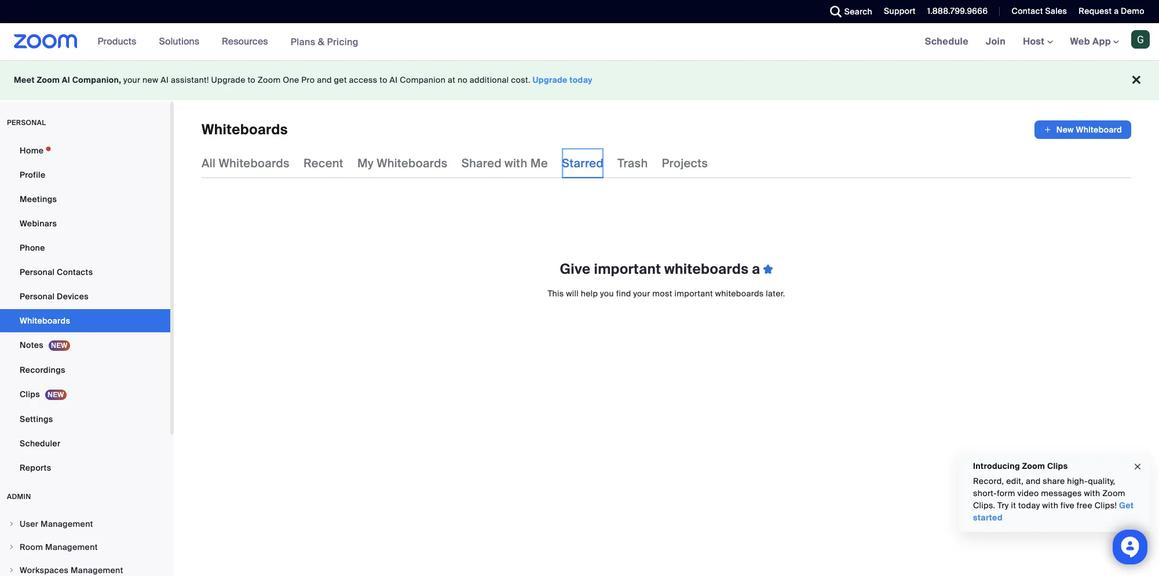 Task type: describe. For each thing, give the bounding box(es) containing it.
scheduler
[[20, 439, 60, 449]]

meet
[[14, 75, 35, 85]]

right image for workspaces management
[[8, 567, 15, 574]]

and inside meet zoom ai companion, footer
[[317, 75, 332, 85]]

plans
[[291, 36, 315, 48]]

admin menu menu
[[0, 513, 170, 576]]

schedule link
[[916, 23, 977, 60]]

additional
[[470, 75, 509, 85]]

2 ai from the left
[[161, 75, 169, 85]]

web app
[[1070, 35, 1111, 47]]

notes
[[20, 340, 43, 350]]

introducing zoom clips
[[973, 461, 1068, 472]]

devices
[[57, 291, 89, 302]]

1.888.799.9666
[[927, 6, 988, 16]]

schedule
[[925, 35, 969, 47]]

web app button
[[1070, 35, 1119, 47]]

with inside tabs of all whiteboard page tab list
[[505, 156, 528, 171]]

settings
[[20, 414, 53, 425]]

management for user management
[[41, 519, 93, 529]]

give important whiteboards a
[[560, 260, 764, 278]]

contact
[[1012, 6, 1043, 16]]

room management menu item
[[0, 536, 170, 558]]

1 vertical spatial whiteboards
[[715, 288, 764, 299]]

demo
[[1121, 6, 1145, 16]]

my whiteboards
[[357, 156, 448, 171]]

pro
[[301, 75, 315, 85]]

zoom inside record, edit, and share high-quality, short-form video messages with zoom clips. try it today with five free clips!
[[1102, 488, 1125, 499]]

clips!
[[1095, 500, 1117, 511]]

management for room management
[[45, 542, 98, 553]]

home link
[[0, 139, 170, 162]]

clips.
[[973, 500, 995, 511]]

webinars link
[[0, 212, 170, 235]]

this
[[548, 288, 564, 299]]

my
[[357, 156, 374, 171]]

resources
[[222, 35, 268, 47]]

short-
[[973, 488, 997, 499]]

1 vertical spatial a
[[752, 260, 760, 278]]

later.
[[766, 288, 785, 299]]

all whiteboards
[[202, 156, 290, 171]]

sales
[[1045, 6, 1067, 16]]

workspaces
[[20, 565, 69, 576]]

form
[[997, 488, 1015, 499]]

personal devices
[[20, 291, 89, 302]]

zoom logo image
[[14, 34, 77, 49]]

1 ai from the left
[[62, 75, 70, 85]]

new
[[1056, 125, 1074, 135]]

close image
[[1133, 460, 1142, 474]]

right image for user management
[[8, 521, 15, 528]]

whiteboards right all
[[219, 156, 290, 171]]

2 horizontal spatial with
[[1084, 488, 1100, 499]]

app
[[1092, 35, 1111, 47]]

search button
[[821, 0, 875, 23]]

recordings link
[[0, 359, 170, 382]]

0 vertical spatial a
[[1114, 6, 1119, 16]]

reports link
[[0, 456, 170, 480]]

reports
[[20, 463, 51, 473]]

today inside meet zoom ai companion, footer
[[570, 75, 593, 85]]

host button
[[1023, 35, 1053, 47]]

video
[[1017, 488, 1039, 499]]

resources button
[[222, 23, 273, 60]]

user
[[20, 519, 38, 529]]

record,
[[973, 476, 1004, 487]]

&
[[318, 36, 325, 48]]

join
[[986, 35, 1006, 47]]

contact sales
[[1012, 6, 1067, 16]]

plans & pricing
[[291, 36, 359, 48]]

webinars
[[20, 218, 57, 229]]

messages
[[1041, 488, 1082, 499]]

quality,
[[1088, 476, 1115, 487]]

support
[[884, 6, 916, 16]]

cost.
[[511, 75, 530, 85]]

clips link
[[0, 383, 170, 407]]

room management
[[20, 542, 98, 553]]

2 upgrade from the left
[[533, 75, 568, 85]]

personal contacts
[[20, 267, 93, 277]]

high-
[[1067, 476, 1088, 487]]

zoom up edit, at the bottom right
[[1022, 461, 1045, 472]]

get
[[1119, 500, 1134, 511]]

solutions button
[[159, 23, 205, 60]]

recent
[[304, 156, 343, 171]]

notes link
[[0, 334, 170, 357]]

1 to from the left
[[248, 75, 255, 85]]

meet zoom ai companion, footer
[[0, 60, 1159, 100]]

and inside record, edit, and share high-quality, short-form video messages with zoom clips. try it today with five free clips!
[[1026, 476, 1041, 487]]

contacts
[[57, 267, 93, 277]]

me
[[530, 156, 548, 171]]

whiteboards application
[[202, 120, 1131, 139]]

1 upgrade from the left
[[211, 75, 245, 85]]

new whiteboard
[[1056, 125, 1122, 135]]

whiteboards inside application
[[202, 120, 288, 138]]

phone
[[20, 243, 45, 253]]

your inside meet zoom ai companion, footer
[[123, 75, 140, 85]]

find
[[616, 288, 631, 299]]

help
[[581, 288, 598, 299]]

1 vertical spatial your
[[633, 288, 650, 299]]

profile picture image
[[1131, 30, 1150, 49]]

shared with me
[[461, 156, 548, 171]]



Task type: locate. For each thing, give the bounding box(es) containing it.
pricing
[[327, 36, 359, 48]]

1 horizontal spatial today
[[1018, 500, 1040, 511]]

products
[[98, 35, 136, 47]]

1 horizontal spatial upgrade
[[533, 75, 568, 85]]

whiteboards up all whiteboards
[[202, 120, 288, 138]]

clips inside 'personal menu' menu
[[20, 389, 40, 400]]

with up "free"
[[1084, 488, 1100, 499]]

right image left user
[[8, 521, 15, 528]]

personal for personal contacts
[[20, 267, 55, 277]]

0 horizontal spatial ai
[[62, 75, 70, 85]]

1 horizontal spatial important
[[675, 288, 713, 299]]

ai left companion,
[[62, 75, 70, 85]]

to right access
[[380, 75, 387, 85]]

0 vertical spatial important
[[594, 260, 661, 278]]

1 vertical spatial clips
[[1047, 461, 1068, 472]]

with
[[505, 156, 528, 171], [1084, 488, 1100, 499], [1042, 500, 1058, 511]]

personal down phone
[[20, 267, 55, 277]]

upgrade today link
[[533, 75, 593, 85]]

your right find
[[633, 288, 650, 299]]

1 horizontal spatial ai
[[161, 75, 169, 85]]

0 horizontal spatial important
[[594, 260, 661, 278]]

record, edit, and share high-quality, short-form video messages with zoom clips. try it today with five free clips!
[[973, 476, 1125, 511]]

whiteboards
[[202, 120, 288, 138], [219, 156, 290, 171], [377, 156, 448, 171], [20, 316, 70, 326]]

plans & pricing link
[[291, 36, 359, 48], [291, 36, 359, 48]]

to down resources "dropdown button"
[[248, 75, 255, 85]]

edit,
[[1006, 476, 1024, 487]]

new whiteboard button
[[1034, 120, 1131, 139]]

2 vertical spatial management
[[71, 565, 123, 576]]

solutions
[[159, 35, 199, 47]]

0 vertical spatial and
[[317, 75, 332, 85]]

home
[[20, 145, 44, 156]]

2 right image from the top
[[8, 567, 15, 574]]

2 to from the left
[[380, 75, 387, 85]]

personal menu menu
[[0, 139, 170, 481]]

and
[[317, 75, 332, 85], [1026, 476, 1041, 487]]

starred
[[562, 156, 604, 171]]

1 vertical spatial today
[[1018, 500, 1040, 511]]

1 vertical spatial right image
[[8, 567, 15, 574]]

1 horizontal spatial with
[[1042, 500, 1058, 511]]

companion,
[[72, 75, 121, 85]]

zoom left one
[[258, 75, 281, 85]]

shared
[[461, 156, 502, 171]]

workspaces management
[[20, 565, 123, 576]]

important up find
[[594, 260, 661, 278]]

host
[[1023, 35, 1047, 47]]

personal contacts link
[[0, 261, 170, 284]]

0 horizontal spatial a
[[752, 260, 760, 278]]

management up room management
[[41, 519, 93, 529]]

meetings
[[20, 194, 57, 204]]

phone link
[[0, 236, 170, 260]]

scheduler link
[[0, 432, 170, 455]]

give
[[560, 260, 591, 278]]

room
[[20, 542, 43, 553]]

new
[[143, 75, 158, 85]]

0 horizontal spatial upgrade
[[211, 75, 245, 85]]

0 vertical spatial management
[[41, 519, 93, 529]]

whiteboards link
[[0, 309, 170, 332]]

this will help you find your most important whiteboards later.
[[548, 288, 785, 299]]

right image inside user management menu item
[[8, 521, 15, 528]]

started
[[973, 513, 1003, 523]]

trash
[[618, 156, 648, 171]]

management
[[41, 519, 93, 529], [45, 542, 98, 553], [71, 565, 123, 576]]

introducing
[[973, 461, 1020, 472]]

ai right new
[[161, 75, 169, 85]]

clips
[[20, 389, 40, 400], [1047, 461, 1068, 472]]

1 vertical spatial with
[[1084, 488, 1100, 499]]

important
[[594, 260, 661, 278], [675, 288, 713, 299]]

your left new
[[123, 75, 140, 85]]

whiteboards down personal devices on the bottom
[[20, 316, 70, 326]]

meet zoom ai companion, your new ai assistant! upgrade to zoom one pro and get access to ai companion at no additional cost. upgrade today
[[14, 75, 593, 85]]

whiteboard
[[1076, 125, 1122, 135]]

request
[[1079, 6, 1112, 16]]

today inside record, edit, and share high-quality, short-form video messages with zoom clips. try it today with five free clips!
[[1018, 500, 1040, 511]]

meetings link
[[0, 188, 170, 211]]

upgrade right cost.
[[533, 75, 568, 85]]

clips up settings
[[20, 389, 40, 400]]

whiteboards inside 'personal menu' menu
[[20, 316, 70, 326]]

0 horizontal spatial to
[[248, 75, 255, 85]]

web
[[1070, 35, 1090, 47]]

important right most
[[675, 288, 713, 299]]

0 vertical spatial today
[[570, 75, 593, 85]]

try
[[998, 500, 1009, 511]]

to
[[248, 75, 255, 85], [380, 75, 387, 85]]

user management
[[20, 519, 93, 529]]

meetings navigation
[[916, 23, 1159, 61]]

1 personal from the top
[[20, 267, 55, 277]]

companion
[[400, 75, 446, 85]]

right image down right icon
[[8, 567, 15, 574]]

0 horizontal spatial with
[[505, 156, 528, 171]]

share
[[1043, 476, 1065, 487]]

clips up share
[[1047, 461, 1068, 472]]

most
[[652, 288, 672, 299]]

join link
[[977, 23, 1014, 60]]

access
[[349, 75, 377, 85]]

management up the workspaces management
[[45, 542, 98, 553]]

workspaces management menu item
[[0, 560, 170, 576]]

0 horizontal spatial your
[[123, 75, 140, 85]]

2 horizontal spatial ai
[[390, 75, 398, 85]]

personal down personal contacts
[[20, 291, 55, 302]]

upgrade down product information navigation
[[211, 75, 245, 85]]

banner containing products
[[0, 23, 1159, 61]]

zoom right meet
[[37, 75, 60, 85]]

0 vertical spatial whiteboards
[[664, 260, 749, 278]]

right image
[[8, 544, 15, 551]]

ai left companion
[[390, 75, 398, 85]]

1 vertical spatial important
[[675, 288, 713, 299]]

profile
[[20, 170, 45, 180]]

0 vertical spatial with
[[505, 156, 528, 171]]

0 vertical spatial personal
[[20, 267, 55, 277]]

with down the messages
[[1042, 500, 1058, 511]]

recordings
[[20, 365, 65, 375]]

whiteboards
[[664, 260, 749, 278], [715, 288, 764, 299]]

1 horizontal spatial your
[[633, 288, 650, 299]]

get
[[334, 75, 347, 85]]

upgrade
[[211, 75, 245, 85], [533, 75, 568, 85]]

you
[[600, 288, 614, 299]]

whiteboards up this will help you find your most important whiteboards later.
[[664, 260, 749, 278]]

it
[[1011, 500, 1016, 511]]

2 personal from the top
[[20, 291, 55, 302]]

request a demo link
[[1070, 0, 1159, 23], [1079, 6, 1145, 16]]

get started link
[[973, 500, 1134, 523]]

1 horizontal spatial clips
[[1047, 461, 1068, 472]]

with left me
[[505, 156, 528, 171]]

add image
[[1044, 124, 1052, 136]]

management down the room management menu item at the bottom left
[[71, 565, 123, 576]]

0 horizontal spatial clips
[[20, 389, 40, 400]]

admin
[[7, 492, 31, 502]]

1 vertical spatial management
[[45, 542, 98, 553]]

0 horizontal spatial and
[[317, 75, 332, 85]]

right image inside workspaces management menu item
[[8, 567, 15, 574]]

management for workspaces management
[[71, 565, 123, 576]]

0 vertical spatial right image
[[8, 521, 15, 528]]

no
[[458, 75, 468, 85]]

2 vertical spatial with
[[1042, 500, 1058, 511]]

whiteboards left later.
[[715, 288, 764, 299]]

will
[[566, 288, 579, 299]]

banner
[[0, 23, 1159, 61]]

and up video
[[1026, 476, 1041, 487]]

1 horizontal spatial a
[[1114, 6, 1119, 16]]

personal
[[20, 267, 55, 277], [20, 291, 55, 302]]

tabs of all whiteboard page tab list
[[202, 148, 708, 178]]

profile link
[[0, 163, 170, 187]]

projects
[[662, 156, 708, 171]]

request a demo
[[1079, 6, 1145, 16]]

personal for personal devices
[[20, 291, 55, 302]]

products button
[[98, 23, 142, 60]]

user management menu item
[[0, 513, 170, 535]]

3 ai from the left
[[390, 75, 398, 85]]

at
[[448, 75, 455, 85]]

0 vertical spatial your
[[123, 75, 140, 85]]

zoom up clips!
[[1102, 488, 1125, 499]]

whiteboards right my
[[377, 156, 448, 171]]

personal
[[7, 118, 46, 127]]

0 vertical spatial clips
[[20, 389, 40, 400]]

all
[[202, 156, 216, 171]]

1 horizontal spatial and
[[1026, 476, 1041, 487]]

assistant!
[[171, 75, 209, 85]]

1 right image from the top
[[8, 521, 15, 528]]

1 vertical spatial and
[[1026, 476, 1041, 487]]

product information navigation
[[89, 23, 367, 61]]

and left get
[[317, 75, 332, 85]]

1 vertical spatial personal
[[20, 291, 55, 302]]

0 horizontal spatial today
[[570, 75, 593, 85]]

1 horizontal spatial to
[[380, 75, 387, 85]]

free
[[1077, 500, 1093, 511]]

zoom
[[37, 75, 60, 85], [258, 75, 281, 85], [1022, 461, 1045, 472], [1102, 488, 1125, 499]]

right image
[[8, 521, 15, 528], [8, 567, 15, 574]]



Task type: vqa. For each thing, say whether or not it's contained in the screenshot.
RECENTLY
no



